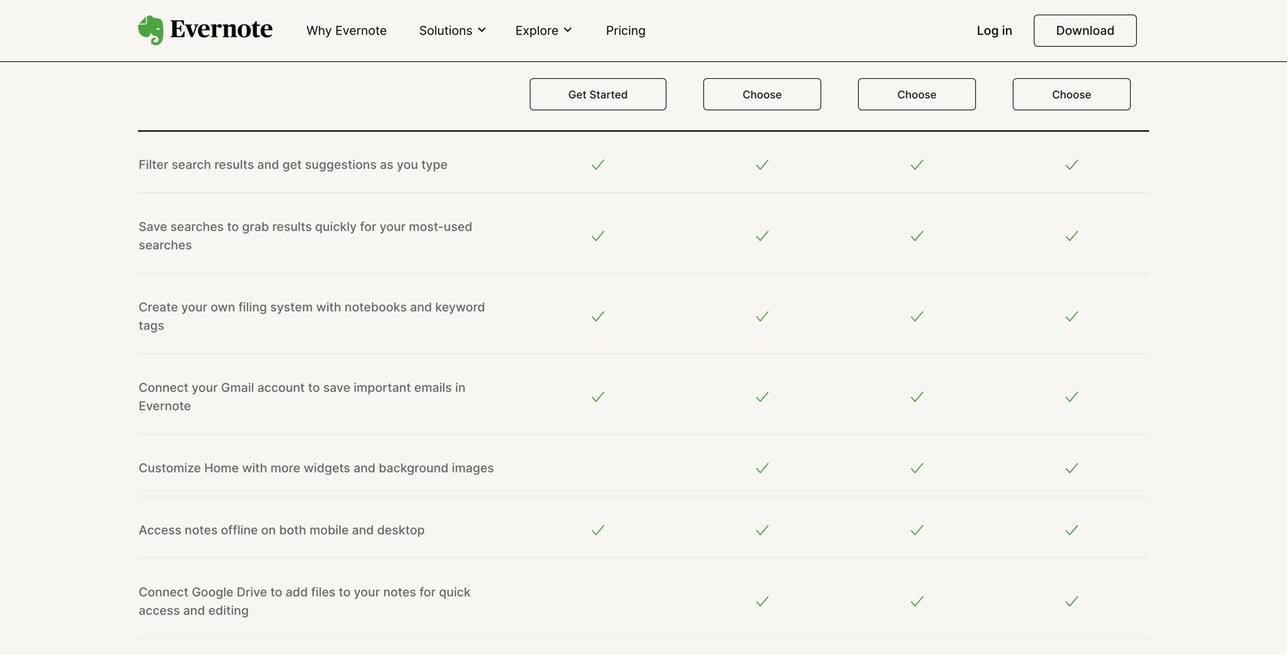 Task type: vqa. For each thing, say whether or not it's contained in the screenshot.
The right information, right at your fingertips
no



Task type: describe. For each thing, give the bounding box(es) containing it.
connect your gmail account to save important emails in evernote
[[139, 380, 466, 414]]

your inside connect your gmail account to save important emails in evernote
[[192, 380, 218, 395]]

0 horizontal spatial with
[[242, 461, 267, 476]]

customize home with more widgets and background images
[[139, 461, 494, 476]]

0 vertical spatial searches
[[171, 219, 224, 234]]

quick
[[439, 585, 471, 600]]

offline
[[221, 523, 258, 538]]

and left get
[[257, 157, 279, 172]]

mobile
[[310, 523, 349, 538]]

and right 'widgets'
[[354, 461, 376, 476]]

get started
[[569, 88, 628, 101]]

background
[[379, 461, 449, 476]]

get
[[569, 88, 587, 101]]

to left add
[[271, 585, 282, 600]]

to inside save searches to grab results quickly for your most-used searches
[[227, 219, 239, 234]]

grab
[[242, 219, 269, 234]]

and right mobile
[[352, 523, 374, 538]]

and inside create your own filing system with notebooks and keyword tags
[[410, 300, 432, 315]]

quickly
[[315, 219, 357, 234]]

for inside "connect google drive to add files to your notes for quick access and editing"
[[420, 585, 436, 600]]

drive
[[237, 585, 267, 600]]

on
[[261, 523, 276, 538]]

connect for connect your gmail account to save important emails in evernote
[[139, 380, 189, 395]]

remember
[[139, 47, 219, 66]]

type
[[422, 157, 448, 172]]

save
[[323, 380, 351, 395]]

2 choose link from the left
[[859, 78, 977, 111]]

files
[[311, 585, 336, 600]]

started
[[590, 88, 628, 101]]

in inside "log in" link
[[1003, 23, 1013, 38]]

system
[[270, 300, 313, 315]]

3 choose from the left
[[1053, 88, 1092, 101]]

tags
[[139, 318, 164, 333]]

filing
[[239, 300, 267, 315]]

1 vertical spatial searches
[[139, 238, 192, 253]]

images
[[452, 461, 494, 476]]

evernote logo image
[[138, 15, 273, 46]]

solutions
[[419, 23, 473, 38]]

0 horizontal spatial notes
[[185, 523, 218, 538]]

both
[[279, 523, 306, 538]]

results inside save searches to grab results quickly for your most-used searches
[[272, 219, 312, 234]]

access
[[139, 523, 182, 538]]

you
[[397, 157, 418, 172]]

remember and accomplish
[[139, 47, 342, 66]]

save
[[139, 219, 167, 234]]

why evernote
[[307, 23, 387, 38]]

connect google drive to add files to your notes for quick access and editing
[[139, 585, 471, 618]]

notebooks
[[345, 300, 407, 315]]

log in link
[[968, 17, 1022, 46]]

your inside create your own filing system with notebooks and keyword tags
[[181, 300, 207, 315]]

most-
[[409, 219, 444, 234]]

account
[[257, 380, 305, 395]]

filter search results and get suggestions as you type
[[139, 157, 448, 172]]

in inside connect your gmail account to save important emails in evernote
[[455, 380, 466, 395]]

your inside save searches to grab results quickly for your most-used searches
[[380, 219, 406, 234]]

3 choose link from the left
[[1013, 78, 1131, 111]]

add
[[286, 585, 308, 600]]

to right files
[[339, 585, 351, 600]]



Task type: locate. For each thing, give the bounding box(es) containing it.
connect up access
[[139, 585, 189, 600]]

get started link
[[530, 78, 667, 111]]

2 horizontal spatial choose link
[[1013, 78, 1131, 111]]

suggestions
[[305, 157, 377, 172]]

1 vertical spatial evernote
[[139, 399, 191, 414]]

and left keyword
[[410, 300, 432, 315]]

notes
[[185, 523, 218, 538], [383, 585, 416, 600]]

1 horizontal spatial notes
[[383, 585, 416, 600]]

in right emails
[[455, 380, 466, 395]]

your
[[380, 219, 406, 234], [181, 300, 207, 315], [192, 380, 218, 395], [354, 585, 380, 600]]

1 horizontal spatial results
[[272, 219, 312, 234]]

connect
[[139, 380, 189, 395], [139, 585, 189, 600]]

1 vertical spatial in
[[455, 380, 466, 395]]

and inside "connect google drive to add files to your notes for quick access and editing"
[[183, 603, 205, 618]]

in
[[1003, 23, 1013, 38], [455, 380, 466, 395]]

google
[[192, 585, 234, 600]]

as
[[380, 157, 394, 172]]

1 vertical spatial notes
[[383, 585, 416, 600]]

gmail
[[221, 380, 254, 395]]

for right quickly
[[360, 219, 377, 234]]

editing
[[208, 603, 249, 618]]

with right system
[[316, 300, 342, 315]]

for
[[360, 219, 377, 234], [420, 585, 436, 600]]

2 horizontal spatial choose
[[1053, 88, 1092, 101]]

evernote up customize
[[139, 399, 191, 414]]

and down evernote logo
[[223, 47, 251, 66]]

your right files
[[354, 585, 380, 600]]

with left more
[[242, 461, 267, 476]]

evernote inside connect your gmail account to save important emails in evernote
[[139, 399, 191, 414]]

searches right save
[[171, 219, 224, 234]]

solutions button
[[415, 22, 493, 39]]

0 vertical spatial connect
[[139, 380, 189, 395]]

0 horizontal spatial evernote
[[139, 399, 191, 414]]

results right grab
[[272, 219, 312, 234]]

keyword
[[436, 300, 485, 315]]

0 vertical spatial evernote
[[336, 23, 387, 38]]

filter
[[139, 157, 168, 172]]

used
[[444, 219, 473, 234]]

1 horizontal spatial with
[[316, 300, 342, 315]]

own
[[211, 300, 235, 315]]

2 choose from the left
[[898, 88, 937, 101]]

in right log
[[1003, 23, 1013, 38]]

1 vertical spatial connect
[[139, 585, 189, 600]]

results right search
[[215, 157, 254, 172]]

your left own
[[181, 300, 207, 315]]

to left save
[[308, 380, 320, 395]]

download
[[1057, 23, 1115, 38]]

0 vertical spatial results
[[215, 157, 254, 172]]

searches
[[171, 219, 224, 234], [139, 238, 192, 253]]

0 horizontal spatial choose
[[743, 88, 782, 101]]

0 vertical spatial notes
[[185, 523, 218, 538]]

notes inside "connect google drive to add files to your notes for quick access and editing"
[[383, 585, 416, 600]]

to
[[227, 219, 239, 234], [308, 380, 320, 395], [271, 585, 282, 600], [339, 585, 351, 600]]

for inside save searches to grab results quickly for your most-used searches
[[360, 219, 377, 234]]

log in
[[978, 23, 1013, 38]]

widgets
[[304, 461, 351, 476]]

connect inside connect your gmail account to save important emails in evernote
[[139, 380, 189, 395]]

teams
[[1049, 38, 1095, 53]]

1 vertical spatial with
[[242, 461, 267, 476]]

your left most-
[[380, 219, 406, 234]]

to left grab
[[227, 219, 239, 234]]

1 vertical spatial for
[[420, 585, 436, 600]]

download link
[[1035, 15, 1138, 47]]

accomplish
[[255, 47, 342, 66]]

emails
[[414, 380, 452, 395]]

0 vertical spatial for
[[360, 219, 377, 234]]

evernote right why
[[336, 23, 387, 38]]

why evernote link
[[297, 17, 396, 46]]

notes left the offline
[[185, 523, 218, 538]]

desktop
[[377, 523, 425, 538]]

1 connect from the top
[[139, 380, 189, 395]]

why
[[307, 23, 332, 38]]

with inside create your own filing system with notebooks and keyword tags
[[316, 300, 342, 315]]

1 horizontal spatial in
[[1003, 23, 1013, 38]]

explore
[[516, 23, 559, 38]]

1 horizontal spatial choose
[[898, 88, 937, 101]]

and
[[223, 47, 251, 66], [257, 157, 279, 172], [410, 300, 432, 315], [354, 461, 376, 476], [352, 523, 374, 538], [183, 603, 205, 618]]

0 vertical spatial in
[[1003, 23, 1013, 38]]

evernote
[[336, 23, 387, 38], [139, 399, 191, 414]]

choose link
[[704, 78, 822, 111], [859, 78, 977, 111], [1013, 78, 1131, 111]]

explore button
[[511, 22, 579, 39]]

customize
[[139, 461, 201, 476]]

1 choose link from the left
[[704, 78, 822, 111]]

for left quick at the left
[[420, 585, 436, 600]]

0 horizontal spatial for
[[360, 219, 377, 234]]

with
[[316, 300, 342, 315], [242, 461, 267, 476]]

0 horizontal spatial results
[[215, 157, 254, 172]]

1 vertical spatial results
[[272, 219, 312, 234]]

your left gmail
[[192, 380, 218, 395]]

get
[[283, 157, 302, 172]]

to inside connect your gmail account to save important emails in evernote
[[308, 380, 320, 395]]

save searches to grab results quickly for your most-used searches
[[139, 219, 473, 253]]

1 horizontal spatial choose link
[[859, 78, 977, 111]]

pricing
[[606, 23, 646, 38]]

1 horizontal spatial for
[[420, 585, 436, 600]]

and down google
[[183, 603, 205, 618]]

connect inside "connect google drive to add files to your notes for quick access and editing"
[[139, 585, 189, 600]]

results
[[215, 157, 254, 172], [272, 219, 312, 234]]

create your own filing system with notebooks and keyword tags
[[139, 300, 485, 333]]

0 horizontal spatial in
[[455, 380, 466, 395]]

more
[[271, 461, 301, 476]]

connect for connect google drive to add files to your notes for quick access and editing
[[139, 585, 189, 600]]

pricing link
[[597, 17, 655, 46]]

0 horizontal spatial choose link
[[704, 78, 822, 111]]

0 vertical spatial with
[[316, 300, 342, 315]]

home
[[204, 461, 239, 476]]

searches down save
[[139, 238, 192, 253]]

1 choose from the left
[[743, 88, 782, 101]]

access
[[139, 603, 180, 618]]

notes left quick at the left
[[383, 585, 416, 600]]

1 horizontal spatial evernote
[[336, 23, 387, 38]]

choose
[[743, 88, 782, 101], [898, 88, 937, 101], [1053, 88, 1092, 101]]

access notes offline on both mobile and desktop
[[139, 523, 425, 538]]

important
[[354, 380, 411, 395]]

search
[[172, 157, 211, 172]]

connect down tags
[[139, 380, 189, 395]]

create
[[139, 300, 178, 315]]

2 connect from the top
[[139, 585, 189, 600]]

log
[[978, 23, 999, 38]]

your inside "connect google drive to add files to your notes for quick access and editing"
[[354, 585, 380, 600]]



